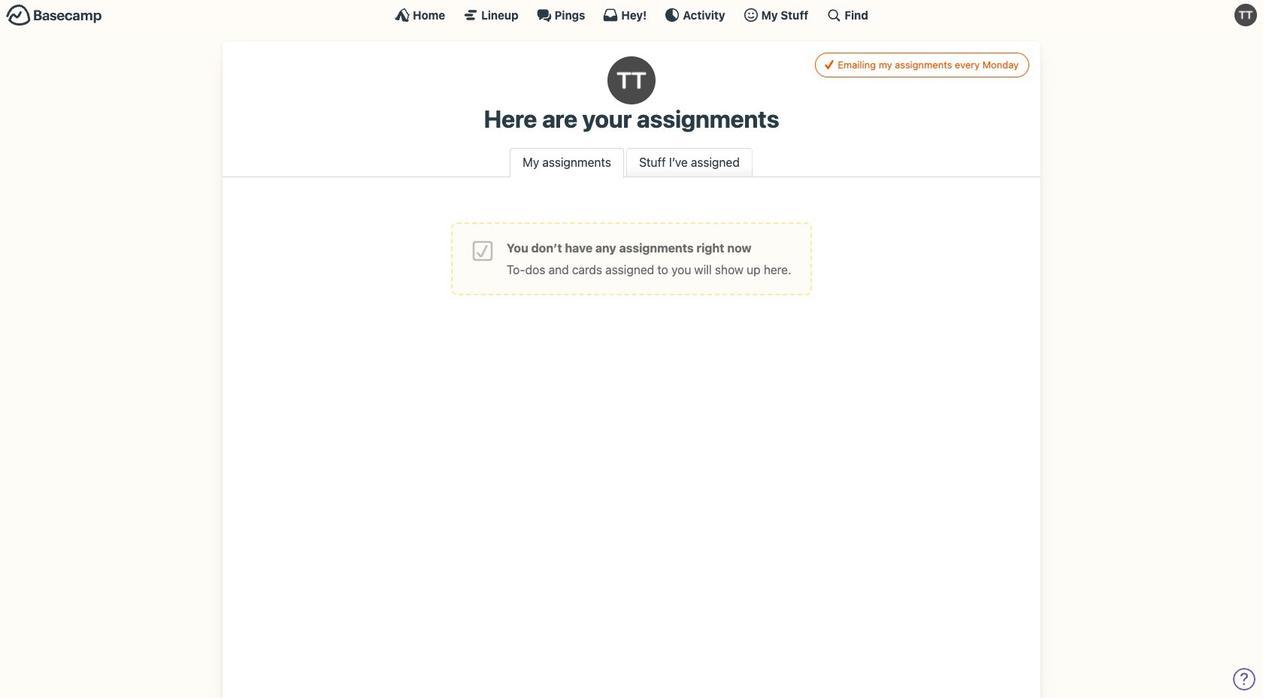 Task type: vqa. For each thing, say whether or not it's contained in the screenshot.
Main element
yes



Task type: locate. For each thing, give the bounding box(es) containing it.
1 vertical spatial terry turtle image
[[608, 56, 656, 105]]

1 horizontal spatial terry turtle image
[[1235, 4, 1258, 26]]

0 vertical spatial terry turtle image
[[1235, 4, 1258, 26]]

terry turtle image
[[1235, 4, 1258, 26], [608, 56, 656, 105]]

0 horizontal spatial terry turtle image
[[608, 56, 656, 105]]

main element
[[0, 0, 1264, 29]]



Task type: describe. For each thing, give the bounding box(es) containing it.
switch accounts image
[[6, 4, 102, 27]]

keyboard shortcut: ⌘ + / image
[[827, 8, 842, 23]]



